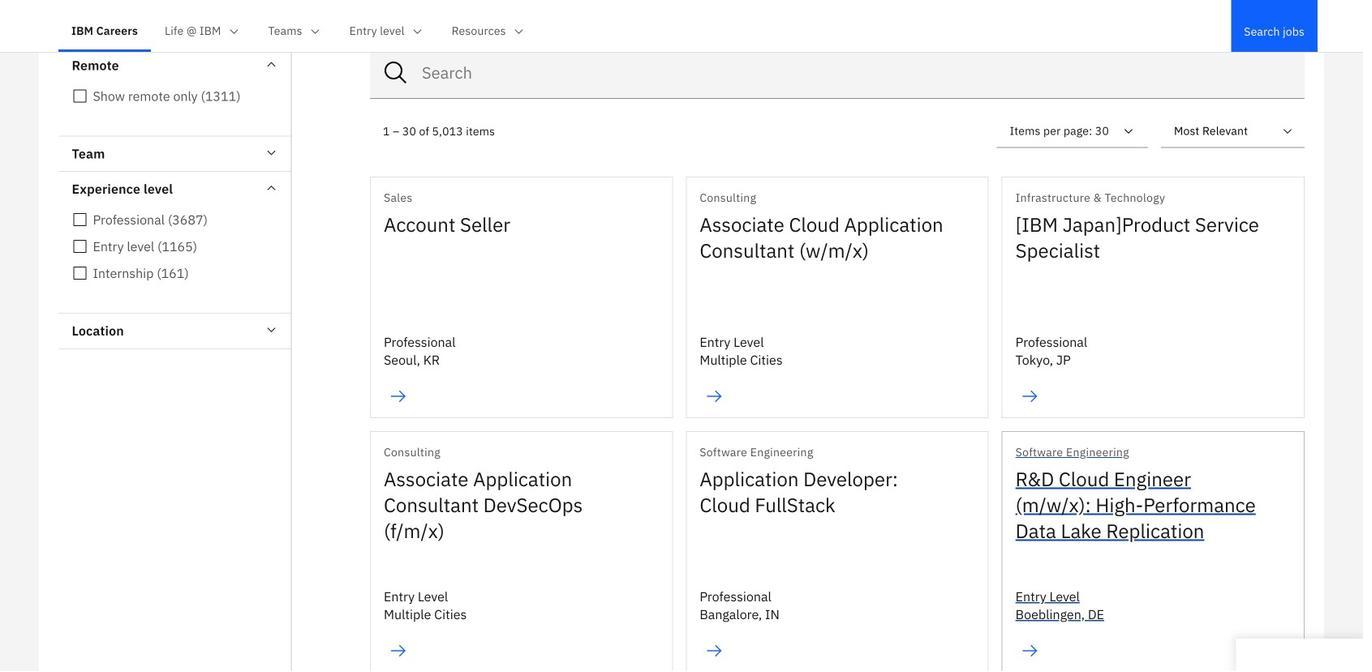 Task type: describe. For each thing, give the bounding box(es) containing it.
open cookie preferences modal section
[[1236, 639, 1363, 672]]



Task type: vqa. For each thing, say whether or not it's contained in the screenshot.
Let's talk Element on the right of the page
no



